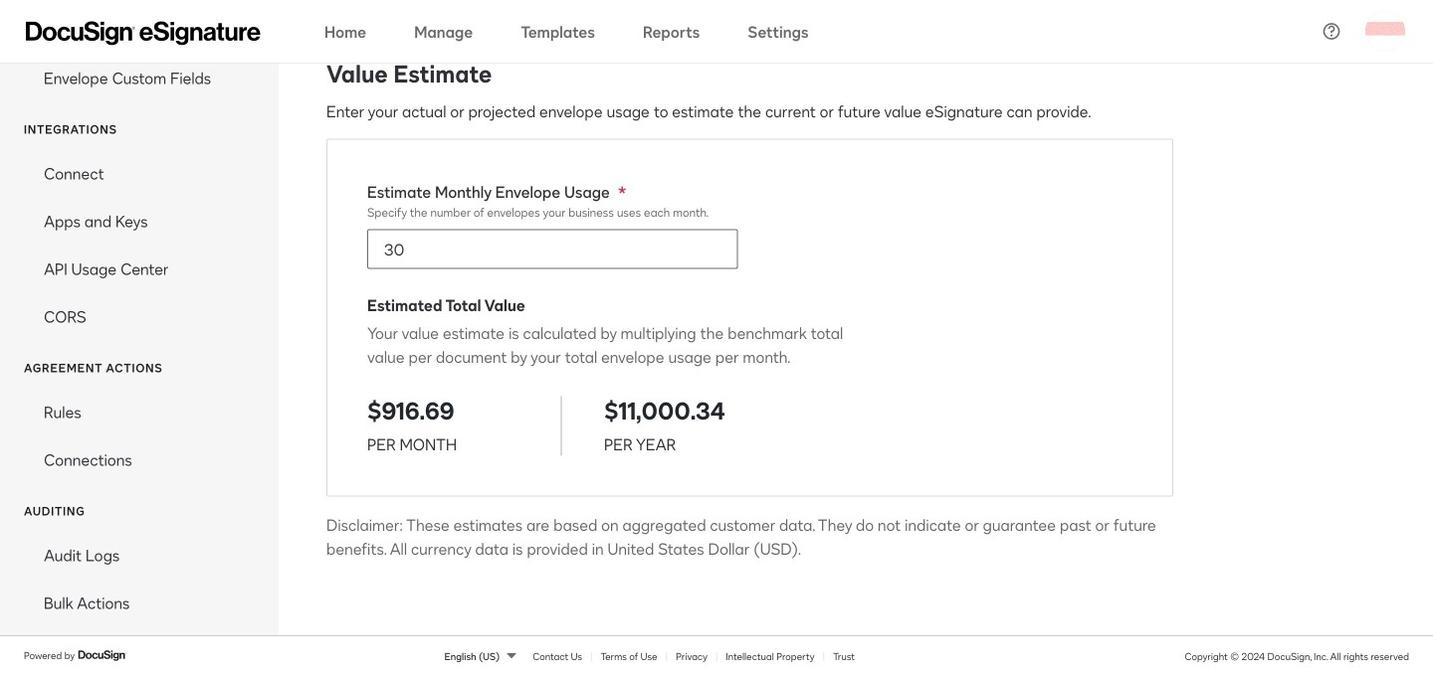 Task type: locate. For each thing, give the bounding box(es) containing it.
your uploaded profile image image
[[1366, 11, 1406, 51]]

integrations element
[[0, 149, 279, 341]]

None number field
[[368, 231, 737, 268]]



Task type: vqa. For each thing, say whether or not it's contained in the screenshot.
Signing and Sending 'element' at the top of page
no



Task type: describe. For each thing, give the bounding box(es) containing it.
auditing element
[[0, 532, 279, 627]]

agreement actions element
[[0, 388, 279, 484]]

docusign admin image
[[26, 21, 261, 45]]

docusign image
[[78, 648, 128, 664]]



